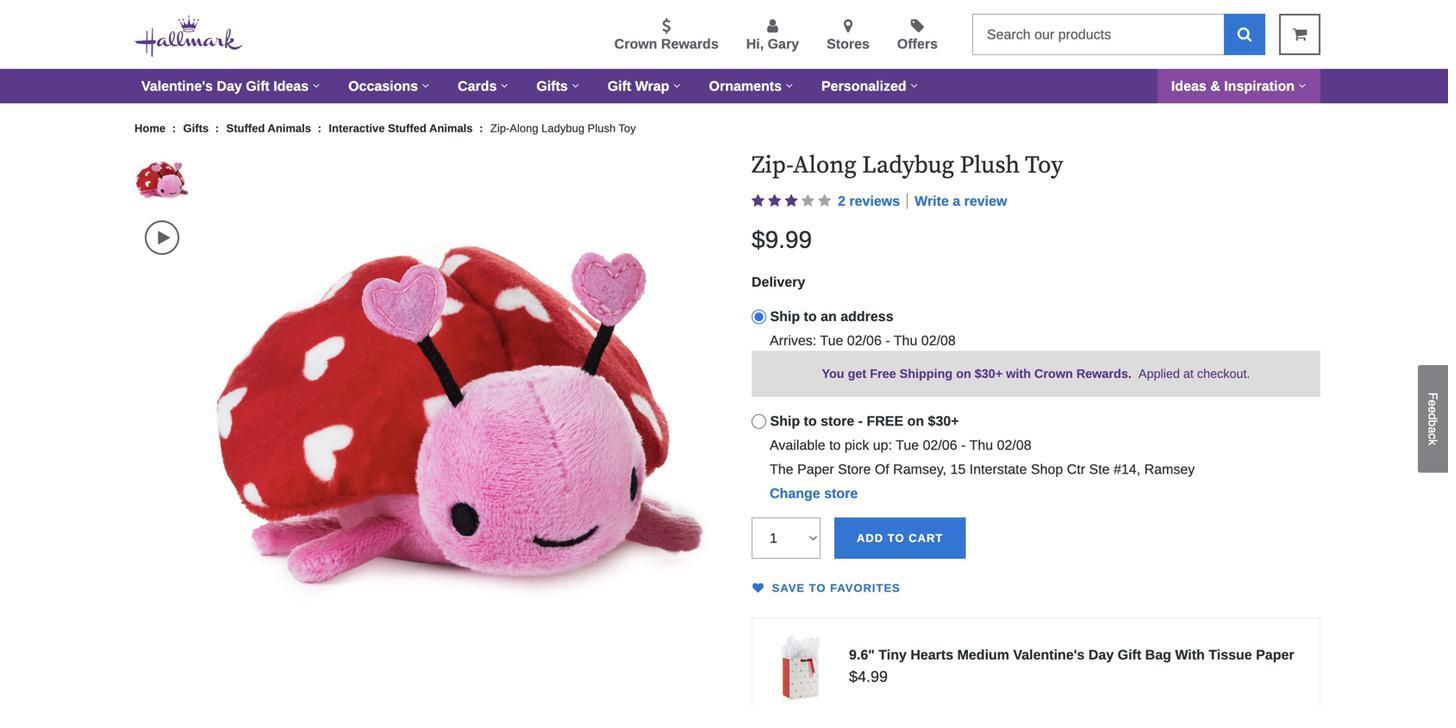 Task type: vqa. For each thing, say whether or not it's contained in the screenshot.
Main Content
no



Task type: locate. For each thing, give the bounding box(es) containing it.
gift up stuffed animals
[[246, 78, 270, 94]]

thu up interstate
[[970, 438, 993, 454]]

02/08 up shipping
[[921, 333, 956, 349]]

1 vertical spatial day
[[1089, 648, 1114, 664]]

a inside region
[[953, 194, 961, 209]]

on
[[956, 367, 971, 381], [907, 414, 924, 430]]

0 horizontal spatial on
[[907, 414, 924, 430]]

0 vertical spatial ship
[[770, 309, 800, 325]]

valentine's up home
[[141, 78, 213, 94]]

write a review link
[[915, 194, 1007, 209]]

ship inside ship to store - free on $30+ available to pick up: tue 02/06 - thu 02/08 the paper store of ramsey, 15 interstate shop ctr ste #14, ramsey change store
[[770, 414, 800, 430]]

to up the available
[[804, 414, 817, 430]]

to inside save to favorites link
[[809, 583, 826, 595]]

icon image
[[752, 194, 765, 208], [768, 194, 781, 208], [785, 194, 798, 208], [802, 194, 815, 208], [818, 194, 831, 208]]

ship to store - free on $30+ available to pick up: tue 02/06 - thu 02/08 the paper store of ramsey, 15 interstate shop ctr ste #14, ramsey change store
[[770, 414, 1195, 502]]

1 vertical spatial a
[[1426, 427, 1440, 434]]

shop
[[1031, 462, 1063, 478]]

animals down cards
[[429, 122, 473, 135]]

None radio
[[752, 310, 766, 325], [752, 415, 766, 430], [752, 310, 766, 325], [752, 415, 766, 430]]

1 vertical spatial ladybug
[[862, 151, 954, 181]]

0 horizontal spatial zip-along ladybug plush toy image
[[134, 152, 190, 207]]

ship for ship to an address arrives: tue 02/06 - thu 02/08
[[770, 309, 800, 325]]

you
[[822, 367, 845, 381]]

wrap
[[635, 78, 669, 94]]

crown rewards link
[[615, 18, 719, 54]]

hi,
[[746, 36, 764, 52]]

ship up the available
[[770, 414, 800, 430]]

crown up gift wrap
[[615, 36, 657, 52]]

1 ship from the top
[[770, 309, 800, 325]]

0 horizontal spatial tue
[[820, 333, 844, 349]]

medium
[[957, 648, 1010, 664]]

0 horizontal spatial gifts
[[183, 122, 209, 135]]

ship inside ship to an address arrives: tue 02/06 - thu 02/08
[[770, 309, 800, 325]]

to right save
[[809, 583, 826, 595]]

1 horizontal spatial tue
[[896, 438, 919, 454]]

to inside ship to an address arrives: tue 02/06 - thu 02/08
[[804, 309, 817, 325]]

f e e d b a c k button
[[1418, 366, 1448, 473]]

gift
[[246, 78, 270, 94], [608, 78, 631, 94], [1118, 648, 1142, 664]]

1 horizontal spatial -
[[886, 333, 890, 349]]

banner
[[0, 0, 1448, 103]]

None search field
[[973, 14, 1266, 55]]

1 horizontal spatial zip-along ladybug plush toy
[[752, 151, 1064, 181]]

a right write
[[953, 194, 961, 209]]

paper up 'change store' button
[[798, 462, 834, 478]]

0 horizontal spatial gift
[[246, 78, 270, 94]]

1 vertical spatial along
[[793, 151, 857, 181]]

plush up review
[[960, 151, 1020, 181]]

menu bar
[[128, 69, 1321, 103]]

1 horizontal spatial animals
[[429, 122, 473, 135]]

2 icon image from the left
[[768, 194, 781, 208]]

day up stuffed animals
[[217, 78, 242, 94]]

1 vertical spatial toy
[[1025, 151, 1064, 181]]

stuffed
[[226, 122, 265, 135], [388, 122, 427, 135]]

tue inside ship to store - free on $30+ available to pick up: tue 02/06 - thu 02/08 the paper store of ramsey, 15 interstate shop ctr ste #14, ramsey change store
[[896, 438, 919, 454]]

1 vertical spatial ship
[[770, 414, 800, 430]]

1 animals from the left
[[268, 122, 311, 135]]

02/08 inside ship to an address arrives: tue 02/06 - thu 02/08
[[921, 333, 956, 349]]

- inside ship to an address arrives: tue 02/06 - thu 02/08
[[886, 333, 890, 349]]

zip- up $9.99
[[752, 151, 793, 181]]

0 horizontal spatial along
[[510, 122, 538, 135]]

e up d on the bottom of the page
[[1426, 400, 1440, 407]]

1 horizontal spatial day
[[1089, 648, 1114, 664]]

a up k
[[1426, 427, 1440, 434]]

1 horizontal spatial 02/06
[[923, 438, 958, 454]]

stores link
[[827, 18, 870, 54]]

0 vertical spatial along
[[510, 122, 538, 135]]

on right shipping
[[956, 367, 971, 381]]

ship up arrives:
[[770, 309, 800, 325]]

0 vertical spatial paper
[[798, 462, 834, 478]]

zip-along ladybug plush toy image
[[134, 152, 190, 207], [203, 152, 717, 666]]

0 horizontal spatial gifts link
[[183, 122, 212, 135]]

02/08 up interstate
[[997, 438, 1032, 454]]

2 animals from the left
[[429, 122, 473, 135]]

1 horizontal spatial gift
[[608, 78, 631, 94]]

reviews
[[850, 194, 900, 209]]

day left bag in the right bottom of the page
[[1089, 648, 1114, 664]]

1 vertical spatial zip-
[[752, 151, 793, 181]]

gift wrap
[[608, 78, 669, 94]]

gift left bag in the right bottom of the page
[[1118, 648, 1142, 664]]

0 vertical spatial gifts
[[537, 78, 568, 94]]

02/06 inside ship to store - free on $30+ available to pick up: tue 02/06 - thu 02/08 the paper store of ramsey, 15 interstate shop ctr ste #14, ramsey change store
[[923, 438, 958, 454]]

1 horizontal spatial ladybug
[[862, 151, 954, 181]]

ste
[[1089, 462, 1110, 478]]

0 vertical spatial tue
[[820, 333, 844, 349]]

1 horizontal spatial thu
[[970, 438, 993, 454]]

-
[[886, 333, 890, 349], [858, 414, 863, 430], [961, 438, 966, 454]]

2 ideas from the left
[[1172, 78, 1207, 94]]

along down cards link
[[510, 122, 538, 135]]

ladybug
[[542, 122, 585, 135], [862, 151, 954, 181]]

free
[[867, 414, 904, 430]]

0 horizontal spatial stuffed
[[226, 122, 265, 135]]

0 vertical spatial 02/06
[[847, 333, 882, 349]]

1 stuffed from the left
[[226, 122, 265, 135]]

along up 2
[[793, 151, 857, 181]]

0 horizontal spatial thu
[[894, 333, 918, 349]]

interactive
[[329, 122, 385, 135]]

thu
[[894, 333, 918, 349], [970, 438, 993, 454]]

to for store
[[804, 414, 817, 430]]

zip- inside region
[[752, 151, 793, 181]]

plush
[[588, 122, 616, 135], [960, 151, 1020, 181]]

02/06 up 15
[[923, 438, 958, 454]]

1 vertical spatial zip-along ladybug plush toy
[[752, 151, 1064, 181]]

b
[[1426, 420, 1440, 427]]

1 horizontal spatial zip-
[[752, 151, 793, 181]]

paper
[[798, 462, 834, 478], [1256, 648, 1295, 664]]

personalized
[[822, 78, 907, 94]]

0 horizontal spatial 02/08
[[921, 333, 956, 349]]

ideas left &
[[1172, 78, 1207, 94]]

1 horizontal spatial gifts
[[537, 78, 568, 94]]

to
[[804, 309, 817, 325], [804, 414, 817, 430], [829, 438, 841, 454], [809, 583, 826, 595]]

an
[[821, 309, 837, 325]]

plush down gift wrap
[[588, 122, 616, 135]]

gifts link left gift wrap
[[523, 69, 594, 103]]

1 horizontal spatial $30+
[[975, 367, 1003, 381]]

0 horizontal spatial ideas
[[273, 78, 309, 94]]

1 horizontal spatial 02/08
[[997, 438, 1032, 454]]

1 vertical spatial valentine's
[[1013, 648, 1085, 664]]

2 zip-along ladybug plush toy image from the left
[[203, 152, 717, 666]]

arrives:
[[770, 333, 817, 349]]

1 horizontal spatial ideas
[[1172, 78, 1207, 94]]

gift left wrap
[[608, 78, 631, 94]]

1 vertical spatial store
[[824, 486, 858, 502]]

menu containing crown rewards
[[271, 15, 959, 54]]

1 vertical spatial paper
[[1256, 648, 1295, 664]]

$9.99
[[752, 226, 812, 254]]

store down store
[[824, 486, 858, 502]]

gifts right cards link
[[537, 78, 568, 94]]

menu
[[271, 15, 959, 54]]

0 horizontal spatial paper
[[798, 462, 834, 478]]

valentine's inside menu bar
[[141, 78, 213, 94]]

$30+ left with
[[975, 367, 1003, 381]]

to
[[888, 533, 905, 545]]

Search our products search field
[[973, 14, 1224, 55]]

0 horizontal spatial $30+
[[928, 414, 959, 430]]

0 horizontal spatial plush
[[588, 122, 616, 135]]

02/06 down address
[[847, 333, 882, 349]]

toy
[[619, 122, 636, 135], [1025, 151, 1064, 181]]

ramsey,
[[893, 462, 947, 478]]

0 horizontal spatial day
[[217, 78, 242, 94]]

f e e d b a c k
[[1426, 393, 1440, 446]]

day inside 9.6" tiny hearts medium valentine's day gift bag with tissue paper $4.99
[[1089, 648, 1114, 664]]

1 vertical spatial thu
[[970, 438, 993, 454]]

1 horizontal spatial plush
[[960, 151, 1020, 181]]

1 horizontal spatial stuffed
[[388, 122, 427, 135]]

day inside menu bar
[[217, 78, 242, 94]]

1 vertical spatial on
[[907, 414, 924, 430]]

1 horizontal spatial gifts link
[[523, 69, 594, 103]]

0 horizontal spatial valentine's
[[141, 78, 213, 94]]

tue right up:
[[896, 438, 919, 454]]

zip- down cards link
[[491, 122, 510, 135]]

0 horizontal spatial 02/06
[[847, 333, 882, 349]]

1 horizontal spatial on
[[956, 367, 971, 381]]

hi, gary link
[[746, 18, 799, 54]]

tue down 'an'
[[820, 333, 844, 349]]

1 horizontal spatial along
[[793, 151, 857, 181]]

gifts right 'home' link
[[183, 122, 209, 135]]

4 icon image from the left
[[802, 194, 815, 208]]

2 horizontal spatial gift
[[1118, 648, 1142, 664]]

0 horizontal spatial a
[[953, 194, 961, 209]]

day
[[217, 78, 242, 94], [1089, 648, 1114, 664]]

$30+ up 15
[[928, 414, 959, 430]]

1 vertical spatial 02/06
[[923, 438, 958, 454]]

k
[[1426, 440, 1440, 446]]

zip-along ladybug plush toy inside region
[[752, 151, 1064, 181]]

tue inside ship to an address arrives: tue 02/06 - thu 02/08
[[820, 333, 844, 349]]

1 horizontal spatial valentine's
[[1013, 648, 1085, 664]]

0 horizontal spatial zip-along ladybug plush toy
[[491, 122, 636, 135]]

1 vertical spatial 02/08
[[997, 438, 1032, 454]]

0 vertical spatial ladybug
[[542, 122, 585, 135]]

cards link
[[444, 69, 523, 103]]

write a review
[[915, 194, 1007, 209]]

1 vertical spatial tue
[[896, 438, 919, 454]]

crown inside zip-along ladybug plush toy region
[[1035, 367, 1073, 381]]

gift inside valentine's day gift ideas link
[[246, 78, 270, 94]]

2 vertical spatial -
[[961, 438, 966, 454]]

02/08
[[921, 333, 956, 349], [997, 438, 1032, 454]]

to left the pick
[[829, 438, 841, 454]]

f
[[1426, 393, 1440, 400]]

crown right with
[[1035, 367, 1073, 381]]

0 vertical spatial 02/08
[[921, 333, 956, 349]]

1 vertical spatial plush
[[960, 151, 1020, 181]]

1 horizontal spatial paper
[[1256, 648, 1295, 664]]

tue
[[820, 333, 844, 349], [896, 438, 919, 454]]

1 horizontal spatial a
[[1426, 427, 1440, 434]]

#14,
[[1114, 462, 1141, 478]]

9.6" tiny hearts medium valentine's day gift bag with tissue paper image
[[766, 633, 835, 702]]

gifts link right 'home' link
[[183, 122, 212, 135]]

of
[[875, 462, 890, 478]]

a inside button
[[1426, 427, 1440, 434]]

0 vertical spatial valentine's
[[141, 78, 213, 94]]

save to favorites link
[[752, 577, 901, 605]]

paper right tissue at the bottom right of page
[[1256, 648, 1295, 664]]

heart image
[[752, 583, 768, 595]]

0 vertical spatial day
[[217, 78, 242, 94]]

change store button
[[752, 484, 858, 505]]

hallmark image
[[134, 16, 243, 57]]

0 vertical spatial toy
[[619, 122, 636, 135]]

1 vertical spatial crown
[[1035, 367, 1073, 381]]

paper inside 9.6" tiny hearts medium valentine's day gift bag with tissue paper $4.99
[[1256, 648, 1295, 664]]

menu bar containing valentine's day gift ideas
[[128, 69, 1321, 103]]

1 horizontal spatial zip-along ladybug plush toy image
[[203, 152, 717, 666]]

1 zip-along ladybug plush toy image from the left
[[134, 152, 190, 207]]

0 horizontal spatial -
[[858, 414, 863, 430]]

0 horizontal spatial animals
[[268, 122, 311, 135]]

02/06
[[847, 333, 882, 349], [923, 438, 958, 454]]

favorites
[[830, 583, 901, 595]]

0 vertical spatial thu
[[894, 333, 918, 349]]

2 ship from the top
[[770, 414, 800, 430]]

ideas & inspiration link
[[1158, 69, 1321, 103]]

animals
[[268, 122, 311, 135], [429, 122, 473, 135]]

thu up shipping
[[894, 333, 918, 349]]

store up the pick
[[821, 414, 855, 430]]

0 horizontal spatial toy
[[619, 122, 636, 135]]

crown rewards
[[615, 36, 719, 52]]

1 horizontal spatial crown
[[1035, 367, 1073, 381]]

1 horizontal spatial toy
[[1025, 151, 1064, 181]]

along
[[510, 122, 538, 135], [793, 151, 857, 181]]

gift inside 9.6" tiny hearts medium valentine's day gift bag with tissue paper $4.99
[[1118, 648, 1142, 664]]

checkout.
[[1197, 367, 1251, 381]]

e
[[1426, 400, 1440, 407], [1426, 407, 1440, 414]]

menu inside banner
[[271, 15, 959, 54]]

valentine's right medium
[[1013, 648, 1085, 664]]

1 vertical spatial $30+
[[928, 414, 959, 430]]

interactive stuffed animals
[[329, 122, 473, 135]]

ship
[[770, 309, 800, 325], [770, 414, 800, 430]]

inspiration
[[1224, 78, 1295, 94]]

- down address
[[886, 333, 890, 349]]

zip-along ladybug plush toy
[[491, 122, 636, 135], [752, 151, 1064, 181]]

- up the pick
[[858, 414, 863, 430]]

ornaments link
[[695, 69, 808, 103]]

gifts
[[537, 78, 568, 94], [183, 122, 209, 135]]

e up b
[[1426, 407, 1440, 414]]

0 horizontal spatial crown
[[615, 36, 657, 52]]

- up 15
[[961, 438, 966, 454]]

on right free
[[907, 414, 924, 430]]

0 vertical spatial a
[[953, 194, 961, 209]]

to left 'an'
[[804, 309, 817, 325]]

0 vertical spatial -
[[886, 333, 890, 349]]

animals left interactive
[[268, 122, 311, 135]]

ideas up stuffed animals link
[[273, 78, 309, 94]]

1 vertical spatial gifts link
[[183, 122, 212, 135]]

stuffed down valentine's day gift ideas link
[[226, 122, 265, 135]]

pick
[[845, 438, 869, 454]]

2
[[838, 194, 846, 209]]

stuffed down occasions 'link'
[[388, 122, 427, 135]]

0 horizontal spatial zip-
[[491, 122, 510, 135]]

tissue
[[1209, 648, 1252, 664]]



Task type: describe. For each thing, give the bounding box(es) containing it.
stuffed animals
[[226, 122, 311, 135]]

0 vertical spatial $30+
[[975, 367, 1003, 381]]

paper inside ship to store - free on $30+ available to pick up: tue 02/06 - thu 02/08 the paper store of ramsey, 15 interstate shop ctr ste #14, ramsey change store
[[798, 462, 834, 478]]

gift wrap link
[[594, 69, 695, 103]]

shopping cart image
[[1293, 26, 1307, 42]]

0 vertical spatial crown
[[615, 36, 657, 52]]

toy inside region
[[1025, 151, 1064, 181]]

stores
[[827, 36, 870, 52]]

ladybug inside region
[[862, 151, 954, 181]]

c
[[1426, 434, 1440, 440]]

thu inside ship to store - free on $30+ available to pick up: tue 02/06 - thu 02/08 the paper store of ramsey, 15 interstate shop ctr ste #14, ramsey change store
[[970, 438, 993, 454]]

2 e from the top
[[1426, 407, 1440, 414]]

occasions
[[348, 78, 418, 94]]

save to favorites
[[768, 583, 901, 595]]

up:
[[873, 438, 892, 454]]

d
[[1426, 414, 1440, 420]]

02/08 inside ship to store - free on $30+ available to pick up: tue 02/06 - thu 02/08 the paper store of ramsey, 15 interstate shop ctr ste #14, ramsey change store
[[997, 438, 1032, 454]]

along inside region
[[793, 151, 857, 181]]

review
[[964, 194, 1007, 209]]

at
[[1184, 367, 1194, 381]]

2 stuffed from the left
[[388, 122, 427, 135]]

hearts
[[911, 648, 954, 664]]

occasions link
[[335, 69, 444, 103]]

applied
[[1139, 367, 1180, 381]]

0 vertical spatial zip-
[[491, 122, 510, 135]]

ship for ship to store - free on $30+ available to pick up: tue 02/06 - thu 02/08 the paper store of ramsey, 15 interstate shop ctr ste #14, ramsey change store
[[770, 414, 800, 430]]

gift inside gift wrap link
[[608, 78, 631, 94]]

$4.99
[[849, 669, 888, 686]]

15
[[951, 462, 966, 478]]

thu inside ship to an address arrives: tue 02/06 - thu 02/08
[[894, 333, 918, 349]]

1 vertical spatial -
[[858, 414, 863, 430]]

ornaments
[[709, 78, 782, 94]]

home link
[[134, 122, 169, 135]]

you get free shipping on $30+ with crown rewards. applied at checkout.
[[822, 367, 1251, 381]]

gifts inside menu bar
[[537, 78, 568, 94]]

1 e from the top
[[1426, 400, 1440, 407]]

$30+ inside ship to store - free on $30+ available to pick up: tue 02/06 - thu 02/08 the paper store of ramsey, 15 interstate shop ctr ste #14, ramsey change store
[[928, 414, 959, 430]]

change
[[770, 486, 820, 502]]

1 icon image from the left
[[752, 194, 765, 208]]

bag
[[1146, 648, 1172, 664]]

available
[[770, 438, 826, 454]]

add to cart button
[[835, 518, 966, 560]]

shipping
[[900, 367, 953, 381]]

rewards.
[[1077, 367, 1132, 381]]

9.6" tiny hearts medium valentine's day gift bag with tissue paper $4.99
[[849, 648, 1295, 686]]

plush inside region
[[960, 151, 1020, 181]]

write
[[915, 194, 949, 209]]

0 vertical spatial plush
[[588, 122, 616, 135]]

add
[[857, 533, 884, 545]]

the
[[770, 462, 794, 478]]

1 ideas from the left
[[273, 78, 309, 94]]

0 vertical spatial zip-along ladybug plush toy
[[491, 122, 636, 135]]

valentine's day gift ideas link
[[128, 69, 335, 103]]

9.6"
[[849, 648, 875, 664]]

ideas & inspiration
[[1172, 78, 1295, 94]]

02/06 inside ship to an address arrives: tue 02/06 - thu 02/08
[[847, 333, 882, 349]]

zip-along ladybug plush toy region
[[128, 151, 1321, 707]]

with
[[1006, 367, 1031, 381]]

interactive stuffed animals link
[[329, 122, 476, 135]]

on inside ship to store - free on $30+ available to pick up: tue 02/06 - thu 02/08 the paper store of ramsey, 15 interstate shop ctr ste #14, ramsey change store
[[907, 414, 924, 430]]

ctr
[[1067, 462, 1086, 478]]

home
[[134, 122, 169, 135]]

&
[[1211, 78, 1221, 94]]

ramsey
[[1145, 462, 1195, 478]]

get
[[848, 367, 867, 381]]

save
[[772, 583, 805, 595]]

add to cart
[[857, 533, 943, 545]]

5 icon image from the left
[[818, 194, 831, 208]]

hallmark link
[[134, 14, 257, 61]]

cards
[[458, 78, 497, 94]]

to for favorites
[[809, 583, 826, 595]]

ship to an address arrives: tue 02/06 - thu 02/08
[[770, 309, 956, 349]]

valentine's inside 9.6" tiny hearts medium valentine's day gift bag with tissue paper $4.99
[[1013, 648, 1085, 664]]

tiny
[[879, 648, 907, 664]]

store
[[838, 462, 871, 478]]

1 vertical spatial gifts
[[183, 122, 209, 135]]

personalized link
[[808, 69, 933, 103]]

free
[[870, 367, 896, 381]]

2 reviews
[[838, 194, 900, 209]]

stuffed animals link
[[226, 122, 314, 135]]

3 icon image from the left
[[785, 194, 798, 208]]

offers
[[897, 36, 938, 52]]

0 vertical spatial store
[[821, 414, 855, 430]]

2 horizontal spatial -
[[961, 438, 966, 454]]

hi, gary
[[746, 36, 799, 52]]

search image
[[1238, 26, 1252, 42]]

0 vertical spatial on
[[956, 367, 971, 381]]

2 reviews link
[[838, 191, 915, 212]]

banner containing crown rewards
[[0, 0, 1448, 103]]

rewards
[[661, 36, 719, 52]]

valentine's day gift ideas
[[141, 78, 309, 94]]

interstate
[[970, 462, 1027, 478]]

gary
[[768, 36, 799, 52]]

to for an
[[804, 309, 817, 325]]

9.6" tiny hearts medium valentine's day gift bag with tissue paper link
[[849, 648, 1295, 664]]

address
[[841, 309, 894, 325]]

offers link
[[897, 18, 938, 54]]

delivery
[[752, 275, 805, 290]]

0 vertical spatial gifts link
[[523, 69, 594, 103]]

0 horizontal spatial ladybug
[[542, 122, 585, 135]]



